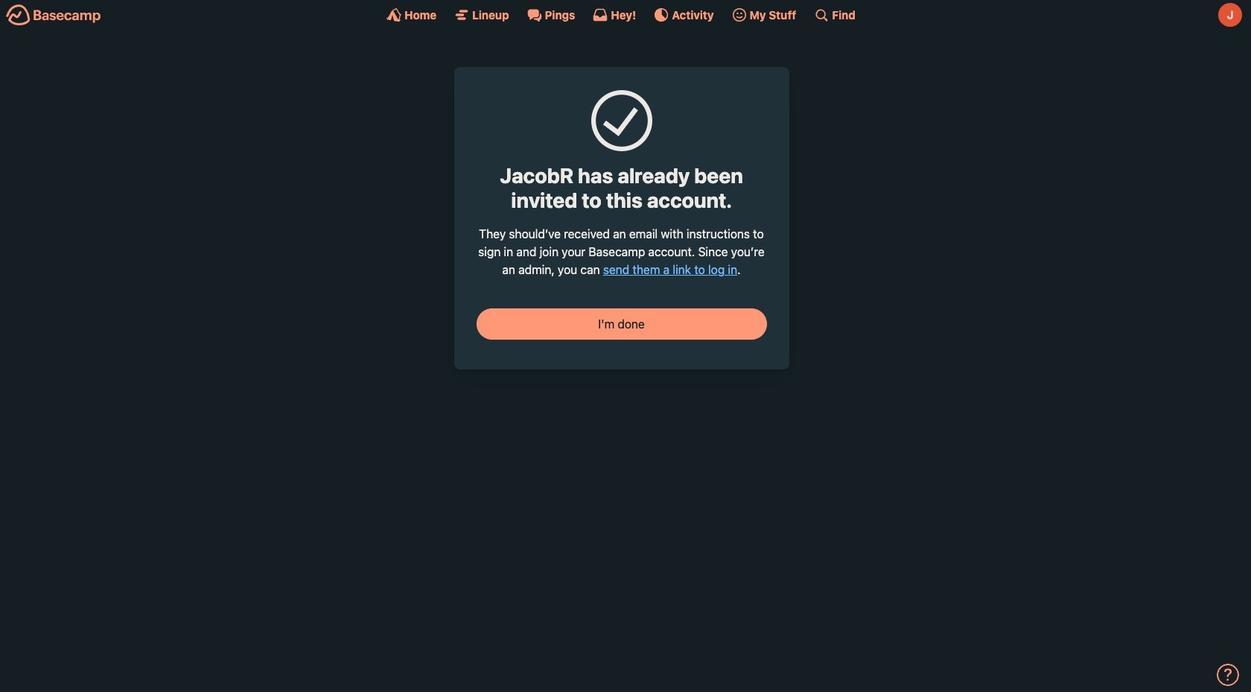 Task type: describe. For each thing, give the bounding box(es) containing it.
jacobr image
[[1219, 3, 1243, 26]]

keyboard shortcut: ⌘ + / image
[[815, 7, 830, 22]]

main element
[[0, 0, 1252, 29]]

switch accounts image
[[6, 4, 101, 27]]



Task type: vqa. For each thing, say whether or not it's contained in the screenshot.
dos
no



